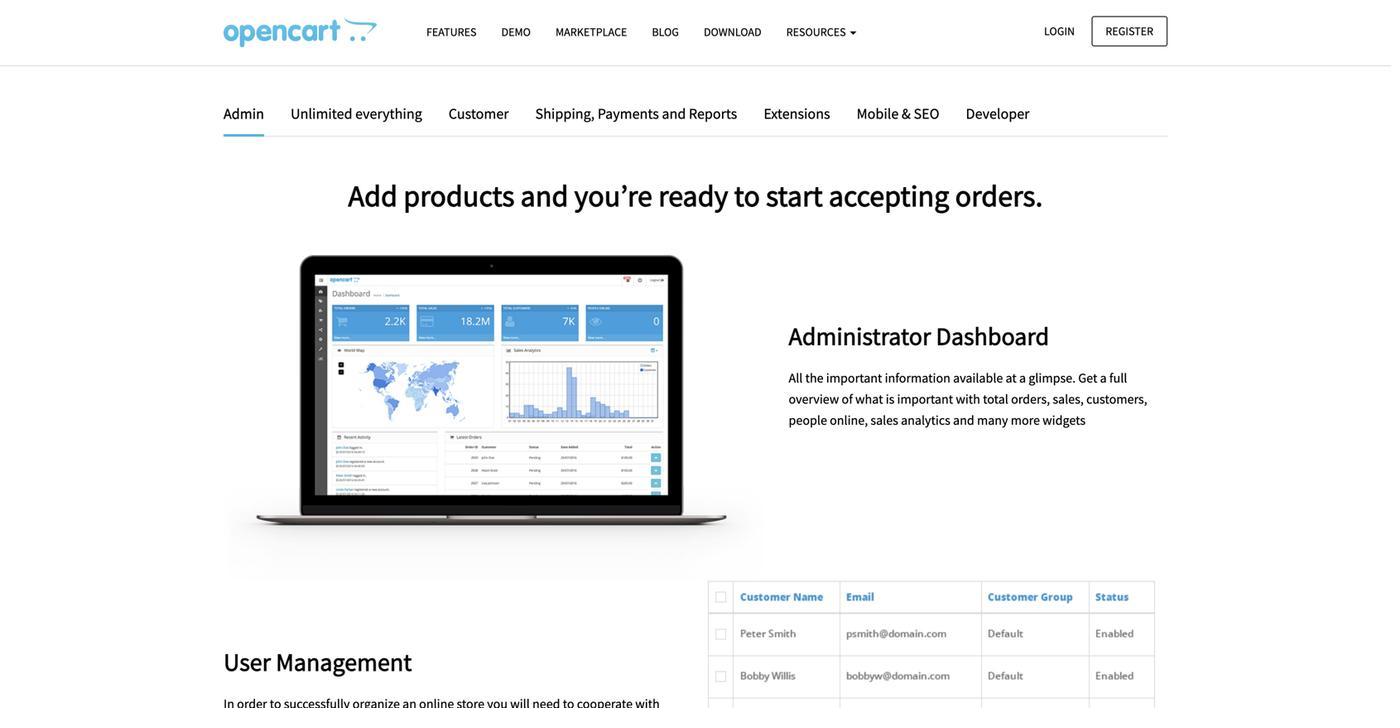 Task type: describe. For each thing, give the bounding box(es) containing it.
demo
[[502, 24, 531, 39]]

login link
[[1030, 16, 1089, 46]]

of
[[842, 391, 853, 408]]

with
[[956, 391, 981, 408]]

register link
[[1092, 16, 1168, 46]]

admin
[[224, 104, 264, 123]]

is
[[886, 391, 895, 408]]

what
[[856, 391, 883, 408]]

you're
[[575, 177, 653, 214]]

developer link
[[954, 102, 1030, 126]]

unlimited everything
[[291, 104, 422, 123]]

user
[[224, 647, 271, 678]]

unlimited
[[291, 104, 353, 123]]

total
[[983, 391, 1009, 408]]

add products and you're ready to start accepting orders.
[[348, 177, 1043, 214]]

everything
[[355, 104, 422, 123]]

sales,
[[1053, 391, 1084, 408]]

at
[[1006, 370, 1017, 386]]

0 vertical spatial important
[[827, 370, 883, 386]]

orders,
[[1011, 391, 1050, 408]]

customer link
[[436, 102, 521, 126]]

2 a from the left
[[1101, 370, 1107, 386]]

full
[[1110, 370, 1128, 386]]

and for products
[[521, 177, 569, 214]]

developer
[[966, 104, 1030, 123]]

user management
[[224, 647, 412, 678]]

administrator dashboard
[[789, 321, 1050, 352]]

all the important information available at a glimpse. get a full overview of what is important with total orders, sales, customers, people online, sales analytics and many more widgets
[[789, 370, 1148, 429]]

the
[[806, 370, 824, 386]]

people
[[789, 412, 827, 429]]

to
[[734, 177, 760, 214]]

analytics
[[901, 412, 951, 429]]

management
[[276, 647, 412, 678]]

reports
[[689, 104, 738, 123]]

administrator dashboard image
[[224, 255, 764, 581]]

admin link
[[224, 102, 277, 137]]

customers,
[[1087, 391, 1148, 408]]

shipping, payments and reports
[[536, 104, 738, 123]]

resources link
[[774, 17, 869, 46]]

download link
[[692, 17, 774, 46]]

start
[[766, 177, 823, 214]]

overview
[[789, 391, 839, 408]]

1 vertical spatial important
[[898, 391, 954, 408]]

1 a from the left
[[1020, 370, 1026, 386]]

features
[[427, 24, 477, 39]]



Task type: locate. For each thing, give the bounding box(es) containing it.
customer
[[449, 104, 509, 123]]

accepting
[[829, 177, 950, 214]]

blog
[[652, 24, 679, 39]]

products
[[404, 177, 515, 214]]

resources
[[787, 24, 849, 39]]

administrator
[[789, 321, 931, 352]]

1 vertical spatial and
[[521, 177, 569, 214]]

extensions
[[764, 104, 830, 123]]

and left reports on the top
[[662, 104, 686, 123]]

login
[[1045, 24, 1075, 39]]

demo link
[[489, 17, 543, 46]]

opencart - features image
[[224, 17, 377, 47]]

unlimited everything link
[[278, 102, 435, 126]]

marketplace link
[[543, 17, 640, 46]]

marketplace
[[556, 24, 627, 39]]

orders.
[[956, 177, 1043, 214]]

and down with
[[953, 412, 975, 429]]

0 horizontal spatial a
[[1020, 370, 1026, 386]]

widgets
[[1043, 412, 1086, 429]]

1 horizontal spatial important
[[898, 391, 954, 408]]

register
[[1106, 24, 1154, 39]]

important
[[827, 370, 883, 386], [898, 391, 954, 408]]

a
[[1020, 370, 1026, 386], [1101, 370, 1107, 386]]

add
[[348, 177, 398, 214]]

information
[[885, 370, 951, 386]]

get
[[1079, 370, 1098, 386]]

payments
[[598, 104, 659, 123]]

0 horizontal spatial and
[[521, 177, 569, 214]]

download
[[704, 24, 762, 39]]

2 vertical spatial and
[[953, 412, 975, 429]]

shipping, payments and reports link
[[523, 102, 750, 126]]

mobile & seo link
[[845, 102, 952, 126]]

blog link
[[640, 17, 692, 46]]

many
[[977, 412, 1009, 429]]

2 horizontal spatial and
[[953, 412, 975, 429]]

important up "of"
[[827, 370, 883, 386]]

and
[[662, 104, 686, 123], [521, 177, 569, 214], [953, 412, 975, 429]]

glimpse.
[[1029, 370, 1076, 386]]

seo
[[914, 104, 940, 123]]

and left you're
[[521, 177, 569, 214]]

sales
[[871, 412, 899, 429]]

and for payments
[[662, 104, 686, 123]]

&
[[902, 104, 911, 123]]

more
[[1011, 412, 1040, 429]]

a right at
[[1020, 370, 1026, 386]]

mobile
[[857, 104, 899, 123]]

1 horizontal spatial and
[[662, 104, 686, 123]]

1 horizontal spatial a
[[1101, 370, 1107, 386]]

extensions link
[[752, 102, 843, 126]]

0 vertical spatial and
[[662, 104, 686, 123]]

mobile & seo
[[857, 104, 940, 123]]

a left full
[[1101, 370, 1107, 386]]

features link
[[414, 17, 489, 46]]

all
[[789, 370, 803, 386]]

shipping,
[[536, 104, 595, 123]]

online,
[[830, 412, 868, 429]]

ready
[[659, 177, 729, 214]]

0 horizontal spatial important
[[827, 370, 883, 386]]

user management image
[[708, 581, 1156, 708]]

available
[[954, 370, 1003, 386]]

dashboard
[[936, 321, 1050, 352]]

and inside all the important information available at a glimpse. get a full overview of what is important with total orders, sales, customers, people online, sales analytics and many more widgets
[[953, 412, 975, 429]]

important up analytics
[[898, 391, 954, 408]]



Task type: vqa. For each thing, say whether or not it's contained in the screenshot.
ever- at the left of the page
no



